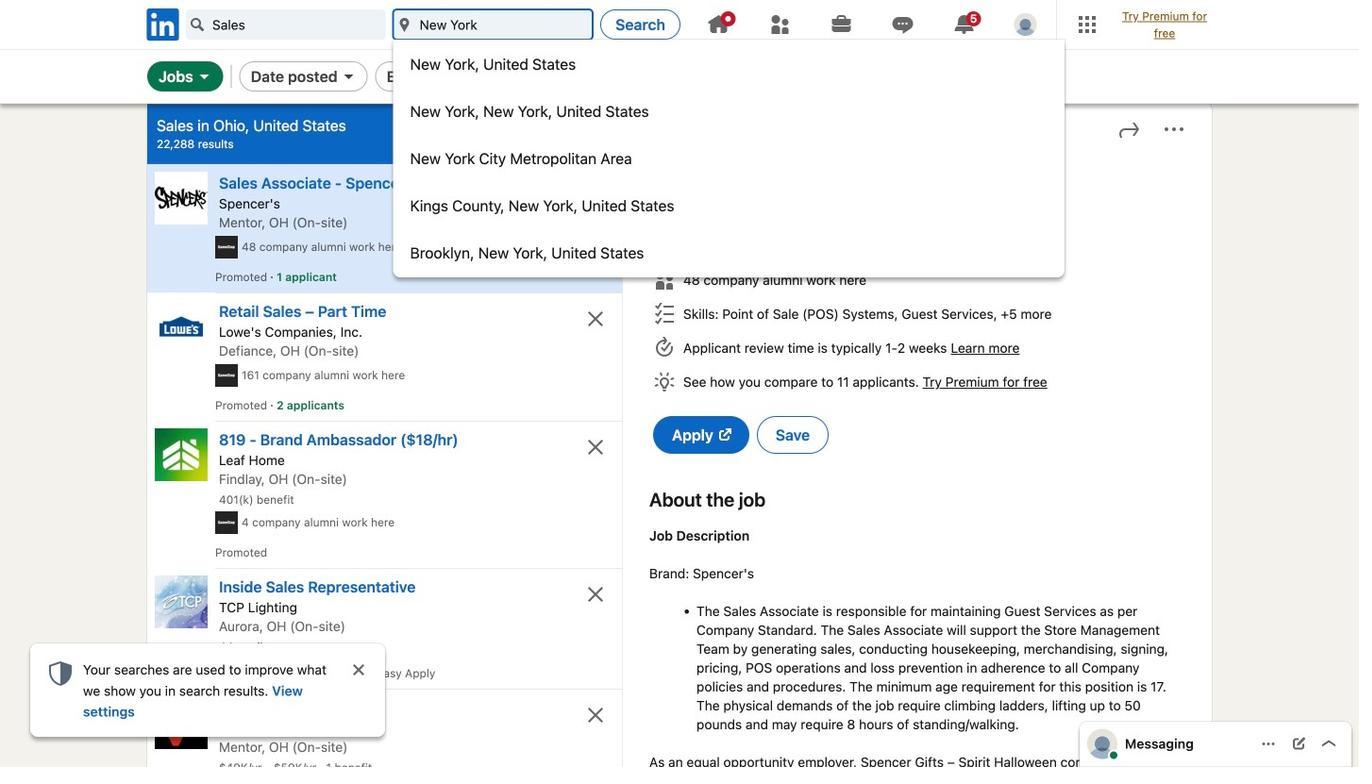 Task type: vqa. For each thing, say whether or not it's contained in the screenshot.
svg icon
no



Task type: locate. For each thing, give the bounding box(es) containing it.
Search by title, skill, or company text field
[[186, 9, 386, 40]]

date posted filter. clicking this button displays all date posted filter options. image
[[341, 69, 357, 84]]

rachel moore image
[[1087, 729, 1118, 759]]

option
[[393, 42, 1065, 87], [393, 89, 1065, 134], [393, 136, 1065, 181], [393, 183, 1065, 228], [393, 230, 1065, 276]]

2 dismiss job image from the top
[[584, 436, 607, 459]]

dismiss "your searches are used to improve what we show you in search results." notification 1 of 1. image
[[351, 663, 366, 678]]

1 option from the top
[[393, 42, 1065, 87]]

dismiss job image
[[584, 308, 607, 330], [584, 436, 607, 459], [584, 583, 607, 606], [584, 704, 607, 727]]

3 option from the top
[[393, 136, 1065, 181]]

dismiss job image
[[584, 179, 607, 202]]

linkedin image
[[143, 5, 182, 44], [143, 5, 182, 44]]

applicant review time is typically 1-2 weeks image
[[653, 337, 676, 360]]

lowe's companies, inc. logo image
[[155, 300, 208, 353]]

dismiss job image for tcp lighting logo
[[584, 583, 607, 606]]

1 dismiss job image from the top
[[584, 308, 607, 330]]

region
[[30, 644, 385, 737]]

City, state, or zip code text field
[[393, 9, 593, 40]]

tcp lighting logo image
[[155, 576, 208, 629]]

5 option from the top
[[393, 230, 1065, 276]]

dismiss job image for leaf home logo
[[584, 436, 607, 459]]

spencer's logo image
[[155, 172, 208, 225]]

4 option from the top
[[393, 183, 1065, 228]]

3 dismiss job image from the top
[[584, 583, 607, 606]]

4 dismiss job image from the top
[[584, 704, 607, 727]]



Task type: describe. For each thing, give the bounding box(es) containing it.
leaf home logo image
[[155, 429, 208, 481]]

custom image
[[190, 17, 205, 32]]

filter by: jobs image
[[197, 69, 212, 84]]

applicant review time is typically 1-2 weeks image
[[653, 337, 676, 360]]

share image
[[1118, 118, 1140, 141]]

2 option from the top
[[393, 89, 1065, 134]]

rachel moore image
[[1014, 13, 1037, 36]]

dismiss job image for lowe's companies, inc. logo
[[584, 308, 607, 330]]

dismiss job image for 'verizon logo'
[[584, 704, 607, 727]]

verizon logo image
[[155, 697, 208, 749]]



